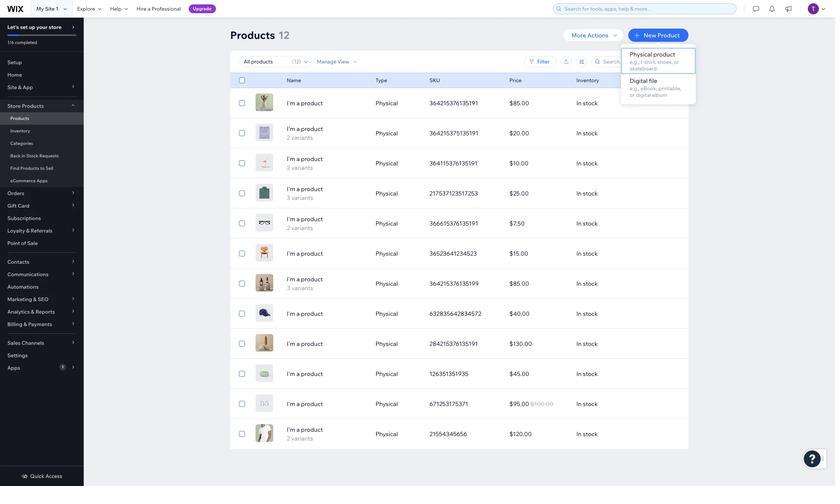 Task type: locate. For each thing, give the bounding box(es) containing it.
10 in stock from the top
[[577, 371, 598, 378]]

Search for tools, apps, help & more... field
[[563, 4, 734, 14]]

new product button
[[629, 29, 689, 42]]

stock for 364115376135191
[[583, 160, 598, 167]]

0 vertical spatial 3
[[287, 194, 290, 202]]

in stock for 284215376135191
[[577, 341, 598, 348]]

stock
[[26, 153, 38, 159]]

contacts button
[[0, 256, 84, 269]]

in stock link for 36523641234523
[[572, 245, 652, 263]]

products inside find products to sell link
[[20, 166, 39, 171]]

in for 36523641234523
[[577, 250, 582, 258]]

physical product e.g., t-shirt, shoes, or skateboard
[[630, 51, 679, 72]]

physical for 217537123517253
[[376, 190, 398, 197]]

4 variants from the top
[[291, 224, 313, 232]]

2 variants from the top
[[291, 164, 313, 172]]

$130.00 link
[[505, 335, 572, 353]]

$85.00 up $40.00 on the bottom right of page
[[510, 280, 529, 288]]

products inside products link
[[10, 116, 29, 121]]

in for 21554345656
[[577, 431, 582, 438]]

10 in from the top
[[577, 371, 582, 378]]

$85.00 link up $20.00 link
[[505, 94, 572, 112]]

i'm a product for 284215376135191
[[287, 341, 323, 348]]

stock for 36523641234523
[[583, 250, 598, 258]]

1 i'm a product from the top
[[287, 100, 323, 107]]

1 vertical spatial 1
[[62, 365, 64, 370]]

2 for 366615376135191
[[287, 224, 290, 232]]

6 in stock from the top
[[577, 250, 598, 258]]

products inside store products dropdown button
[[22, 103, 44, 109]]

1 physical link from the top
[[371, 94, 425, 112]]

6 i'm from the top
[[287, 250, 295, 258]]

0 horizontal spatial inventory
[[10, 128, 30, 134]]

physical for 366615376135191
[[376, 220, 398, 227]]

in stock link for 126351351935
[[572, 366, 652, 383]]

1 stock from the top
[[583, 100, 598, 107]]

1 vertical spatial $85.00
[[510, 280, 529, 288]]

i'm a product for 36523641234523
[[287, 250, 323, 258]]

0 horizontal spatial site
[[7, 84, 17, 91]]

in stock for 36523641234523
[[577, 250, 598, 258]]

9 physical link from the top
[[371, 335, 425, 353]]

apps down settings
[[7, 365, 20, 372]]

6 stock from the top
[[583, 250, 598, 258]]

364215376135199 link
[[425, 275, 505, 293]]

sales
[[7, 340, 20, 347]]

quick access button
[[21, 474, 62, 480]]

or right "shoes,"
[[674, 59, 679, 65]]

3 variants from the top
[[292, 194, 313, 202]]

price
[[510, 77, 522, 84]]

364215375135191
[[430, 130, 479, 137]]

$40.00
[[510, 310, 530, 318]]

2 for 364115376135191
[[287, 164, 290, 172]]

in for 364215376135191
[[577, 100, 582, 107]]

6 physical link from the top
[[371, 245, 425, 263]]

product
[[658, 32, 680, 39]]

physical link for 671253175371
[[371, 396, 425, 413]]

i'm a product for 671253175371
[[287, 401, 323, 408]]

0 vertical spatial e.g.,
[[630, 59, 640, 65]]

12 i'm from the top
[[287, 427, 295, 434]]

1 $85.00 from the top
[[510, 100, 529, 107]]

12 in stock link from the top
[[572, 426, 652, 443]]

stock for 632835642834572
[[583, 310, 598, 318]]

menu containing physical product
[[621, 48, 696, 101]]

set
[[20, 24, 28, 30]]

1 horizontal spatial 12
[[294, 58, 299, 65]]

1/6
[[7, 40, 14, 45]]

in stock for 21554345656
[[577, 431, 598, 438]]

3 i'm a product 2 variants from the top
[[287, 216, 323, 232]]

products up ecommerce apps
[[20, 166, 39, 171]]

sell
[[46, 166, 53, 171]]

0 vertical spatial 1
[[56, 6, 58, 12]]

4 i'm from the top
[[287, 186, 295, 193]]

$100.00
[[531, 401, 554, 408]]

6 in stock link from the top
[[572, 245, 652, 263]]

1 vertical spatial 3
[[287, 285, 290, 292]]

home link
[[0, 69, 84, 81]]

5 physical link from the top
[[371, 215, 425, 233]]

8 in stock from the top
[[577, 310, 598, 318]]

4 i'm a product from the top
[[287, 341, 323, 348]]

3 physical link from the top
[[371, 155, 425, 172]]

3 in stock link from the top
[[572, 155, 652, 172]]

4 in from the top
[[577, 190, 582, 197]]

5 i'm from the top
[[287, 216, 295, 223]]

$85.00 link up $40.00 link
[[505, 275, 572, 293]]

e.g., inside digital file e.g., ebook, printable, or digital album
[[630, 85, 640, 92]]

e.g., for digital file
[[630, 85, 640, 92]]

3 i'm a product link from the top
[[283, 310, 371, 319]]

0 vertical spatial 12
[[279, 29, 290, 42]]

12
[[279, 29, 290, 42], [294, 58, 299, 65]]

i'm a product link for 126351351935
[[283, 370, 371, 379]]

i'm a product link
[[283, 99, 371, 108], [283, 249, 371, 258], [283, 310, 371, 319], [283, 340, 371, 349], [283, 370, 371, 379], [283, 400, 371, 409]]

stock for 364215376135191
[[583, 100, 598, 107]]

$85.00 down price
[[510, 100, 529, 107]]

& left reports
[[31, 309, 34, 316]]

e.g., left t-
[[630, 59, 640, 65]]

0 vertical spatial $85.00
[[510, 100, 529, 107]]

$120.00
[[510, 431, 532, 438]]

in stock for 671253175371
[[577, 401, 598, 408]]

1 vertical spatial $85.00 link
[[505, 275, 572, 293]]

4 physical link from the top
[[371, 185, 425, 202]]

marketing & seo
[[7, 297, 49, 303]]

6 variants from the top
[[291, 435, 313, 443]]

e.g., inside physical product e.g., t-shirt, shoes, or skateboard
[[630, 59, 640, 65]]

None checkbox
[[239, 76, 245, 85], [239, 99, 245, 108], [239, 159, 245, 168], [239, 219, 245, 228], [239, 249, 245, 258], [239, 280, 245, 288], [239, 340, 245, 349], [239, 370, 245, 379], [239, 400, 245, 409], [239, 76, 245, 85], [239, 99, 245, 108], [239, 159, 245, 168], [239, 219, 245, 228], [239, 249, 245, 258], [239, 280, 245, 288], [239, 340, 245, 349], [239, 370, 245, 379], [239, 400, 245, 409]]

12 up "name" in the left of the page
[[294, 58, 299, 65]]

i'm a product link for 364215376135191
[[283, 99, 371, 108]]

1 vertical spatial i'm a product 3 variants
[[287, 276, 323, 292]]

4 i'm a product link from the top
[[283, 340, 371, 349]]

10 in stock link from the top
[[572, 366, 652, 383]]

back in stock requests link
[[0, 150, 84, 162]]

1 in stock from the top
[[577, 100, 598, 107]]

& inside 'dropdown button'
[[26, 228, 30, 234]]

site right my
[[45, 6, 55, 12]]

2 $85.00 link from the top
[[505, 275, 572, 293]]

2 in stock from the top
[[577, 130, 598, 137]]

& right billing
[[24, 321, 27, 328]]

i'm a product
[[287, 100, 323, 107], [287, 250, 323, 258], [287, 310, 323, 318], [287, 341, 323, 348], [287, 371, 323, 378], [287, 401, 323, 408]]

physical link
[[371, 94, 425, 112], [371, 125, 425, 142], [371, 155, 425, 172], [371, 185, 425, 202], [371, 215, 425, 233], [371, 245, 425, 263], [371, 275, 425, 293], [371, 305, 425, 323], [371, 335, 425, 353], [371, 366, 425, 383], [371, 396, 425, 413], [371, 426, 425, 443]]

$25.00
[[510, 190, 529, 197]]

Search... field
[[601, 57, 678, 67]]

126351351935 link
[[425, 366, 505, 383]]

explore
[[77, 6, 95, 12]]

1 i'm a product 3 variants from the top
[[287, 186, 323, 202]]

help
[[110, 6, 122, 12]]

9 stock from the top
[[583, 341, 598, 348]]

$95.00 $100.00
[[510, 401, 554, 408]]

0 vertical spatial site
[[45, 6, 55, 12]]

1
[[56, 6, 58, 12], [62, 365, 64, 370]]

& for marketing
[[33, 297, 37, 303]]

sales channels button
[[0, 337, 84, 350]]

$40.00 link
[[505, 305, 572, 323]]

9 in stock link from the top
[[572, 335, 652, 353]]

2 $85.00 from the top
[[510, 280, 529, 288]]

12 up "unsaved view" field
[[279, 29, 290, 42]]

physical link for 364215375135191
[[371, 125, 425, 142]]

1 vertical spatial site
[[7, 84, 17, 91]]

5 i'm a product from the top
[[287, 371, 323, 378]]

12 in stock from the top
[[577, 431, 598, 438]]

5 in stock link from the top
[[572, 215, 652, 233]]

1 variants from the top
[[291, 134, 313, 141]]

2
[[287, 134, 290, 141], [287, 164, 290, 172], [287, 224, 290, 232], [287, 435, 290, 443]]

6 in from the top
[[577, 250, 582, 258]]

0 horizontal spatial 1
[[56, 6, 58, 12]]

automations
[[7, 284, 39, 291]]

632835642834572 link
[[425, 305, 505, 323]]

0 vertical spatial apps
[[37, 178, 48, 184]]

subscriptions link
[[0, 212, 84, 225]]

3 2 from the top
[[287, 224, 290, 232]]

364215376135191 link
[[425, 94, 505, 112]]

11 in stock from the top
[[577, 401, 598, 408]]

products down store
[[10, 116, 29, 121]]

5 variants from the top
[[292, 285, 313, 292]]

i'm
[[287, 100, 295, 107], [287, 125, 295, 133], [287, 155, 295, 163], [287, 186, 295, 193], [287, 216, 295, 223], [287, 250, 295, 258], [287, 276, 295, 283], [287, 310, 295, 318], [287, 341, 295, 348], [287, 371, 295, 378], [287, 401, 295, 408], [287, 427, 295, 434]]

1 vertical spatial e.g.,
[[630, 85, 640, 92]]

4 in stock link from the top
[[572, 185, 652, 202]]

( 12 )
[[292, 58, 301, 65]]

12 physical link from the top
[[371, 426, 425, 443]]

0 horizontal spatial 12
[[279, 29, 290, 42]]

6 i'm a product from the top
[[287, 401, 323, 408]]

0 horizontal spatial apps
[[7, 365, 20, 372]]

categories link
[[0, 137, 84, 150]]

1 e.g., from the top
[[630, 59, 640, 65]]

$95.00
[[510, 401, 529, 408]]

None checkbox
[[239, 129, 245, 138], [239, 189, 245, 198], [239, 310, 245, 319], [239, 430, 245, 439], [239, 129, 245, 138], [239, 189, 245, 198], [239, 310, 245, 319], [239, 430, 245, 439]]

stock for 217537123517253
[[583, 190, 598, 197]]

7 physical link from the top
[[371, 275, 425, 293]]

products up products link
[[22, 103, 44, 109]]

7 in stock link from the top
[[572, 275, 652, 293]]

seo
[[38, 297, 49, 303]]

1 horizontal spatial apps
[[37, 178, 48, 184]]

21554345656
[[430, 431, 467, 438]]

2 i'm a product 3 variants from the top
[[287, 276, 323, 292]]

& inside "popup button"
[[24, 321, 27, 328]]

& inside dropdown button
[[31, 309, 34, 316]]

10 i'm from the top
[[287, 371, 295, 378]]

632835642834572
[[430, 310, 482, 318]]

physical link for 217537123517253
[[371, 185, 425, 202]]

your
[[36, 24, 47, 30]]

$85.00 link for 364215376135191
[[505, 94, 572, 112]]

in
[[577, 100, 582, 107], [577, 130, 582, 137], [577, 160, 582, 167], [577, 190, 582, 197], [577, 220, 582, 227], [577, 250, 582, 258], [577, 280, 582, 288], [577, 310, 582, 318], [577, 341, 582, 348], [577, 371, 582, 378], [577, 401, 582, 408], [577, 431, 582, 438]]

upgrade
[[193, 6, 212, 11]]

album
[[652, 92, 667, 98]]

$130.00
[[510, 341, 532, 348]]

in stock link for 21554345656
[[572, 426, 652, 443]]

1 vertical spatial inventory
[[10, 128, 30, 134]]

i'm a product 3 variants
[[287, 186, 323, 202], [287, 276, 323, 292]]

& left app
[[18, 84, 22, 91]]

9 in from the top
[[577, 341, 582, 348]]

2 3 from the top
[[287, 285, 290, 292]]

(
[[292, 58, 294, 65]]

)
[[299, 58, 301, 65]]

billing & payments button
[[0, 319, 84, 331]]

10 stock from the top
[[583, 371, 598, 378]]

0 vertical spatial i'm a product 3 variants
[[287, 186, 323, 202]]

8 physical link from the top
[[371, 305, 425, 323]]

more actions button
[[563, 29, 624, 42]]

$85.00 link
[[505, 94, 572, 112], [505, 275, 572, 293]]

2 physical link from the top
[[371, 125, 425, 142]]

referrals
[[31, 228, 52, 234]]

5 stock from the top
[[583, 220, 598, 227]]

12 in from the top
[[577, 431, 582, 438]]

manage
[[317, 58, 337, 65]]

apps down find products to sell link
[[37, 178, 48, 184]]

site down the home
[[7, 84, 17, 91]]

7 in from the top
[[577, 280, 582, 288]]

ecommerce apps link
[[0, 175, 84, 187]]

i'm a product link for 671253175371
[[283, 400, 371, 409]]

1 right my
[[56, 6, 58, 12]]

e.g., for physical product
[[630, 59, 640, 65]]

11 in stock link from the top
[[572, 396, 652, 413]]

a
[[148, 6, 150, 12], [297, 100, 300, 107], [297, 125, 300, 133], [297, 155, 300, 163], [297, 186, 300, 193], [297, 216, 300, 223], [297, 250, 300, 258], [297, 276, 300, 283], [297, 310, 300, 318], [297, 341, 300, 348], [297, 371, 300, 378], [297, 401, 300, 408], [297, 427, 300, 434]]

3 in stock from the top
[[577, 160, 598, 167]]

store
[[49, 24, 62, 30]]

9 in stock from the top
[[577, 341, 598, 348]]

physical link for 21554345656
[[371, 426, 425, 443]]

1 horizontal spatial or
[[674, 59, 679, 65]]

1 in from the top
[[577, 100, 582, 107]]

contacts
[[7, 259, 29, 266]]

& right loyalty
[[26, 228, 30, 234]]

or left digital
[[630, 92, 635, 98]]

1 vertical spatial apps
[[7, 365, 20, 372]]

1 3 from the top
[[287, 194, 290, 202]]

11 physical link from the top
[[371, 396, 425, 413]]

i'm a product 3 variants for 364215376135199
[[287, 276, 323, 292]]

3 in from the top
[[577, 160, 582, 167]]

variants for 366615376135191
[[291, 224, 313, 232]]

4 in stock from the top
[[577, 190, 598, 197]]

i'm a product link for 36523641234523
[[283, 249, 371, 258]]

2 for 21554345656
[[287, 435, 290, 443]]

i'm a product 2 variants for 364215375135191
[[287, 125, 323, 141]]

10 physical link from the top
[[371, 366, 425, 383]]

store
[[7, 103, 21, 109]]

7 stock from the top
[[583, 280, 598, 288]]

i'm a product link for 632835642834572
[[283, 310, 371, 319]]

or inside physical product e.g., t-shirt, shoes, or skateboard
[[674, 59, 679, 65]]

12 stock from the top
[[583, 431, 598, 438]]

channels
[[22, 340, 44, 347]]

4 i'm a product 2 variants from the top
[[287, 427, 323, 443]]

1 vertical spatial or
[[630, 92, 635, 98]]

1 down settings link at the bottom of the page
[[62, 365, 64, 370]]

1 vertical spatial 12
[[294, 58, 299, 65]]

12 for products 12
[[279, 29, 290, 42]]

1 horizontal spatial 1
[[62, 365, 64, 370]]

8 in stock link from the top
[[572, 305, 652, 323]]

5 i'm a product link from the top
[[283, 370, 371, 379]]

$85.00 for 364215376135199
[[510, 280, 529, 288]]

11 i'm from the top
[[287, 401, 295, 408]]

2 i'm a product 2 variants from the top
[[287, 155, 323, 172]]

11 in from the top
[[577, 401, 582, 408]]

2 in from the top
[[577, 130, 582, 137]]

4 2 from the top
[[287, 435, 290, 443]]

7 i'm from the top
[[287, 276, 295, 283]]

in stock link for 366615376135191
[[572, 215, 652, 233]]

6 i'm a product link from the top
[[283, 400, 371, 409]]

2 for 364215375135191
[[287, 134, 290, 141]]

1 2 from the top
[[287, 134, 290, 141]]

2 i'm a product link from the top
[[283, 249, 371, 258]]

find products to sell link
[[0, 162, 84, 175]]

& left the seo
[[33, 297, 37, 303]]

0 vertical spatial or
[[674, 59, 679, 65]]

& for site
[[18, 84, 22, 91]]

menu
[[621, 48, 696, 101]]

$85.00
[[510, 100, 529, 107], [510, 280, 529, 288]]

3 stock from the top
[[583, 160, 598, 167]]

8 in from the top
[[577, 310, 582, 318]]

5 in from the top
[[577, 220, 582, 227]]

e.g., down digital
[[630, 85, 640, 92]]

0 vertical spatial $85.00 link
[[505, 94, 572, 112]]

1 i'm a product 2 variants from the top
[[287, 125, 323, 141]]

7 in stock from the top
[[577, 280, 598, 288]]

stock for 366615376135191
[[583, 220, 598, 227]]

2 e.g., from the top
[[630, 85, 640, 92]]

$7.50
[[510, 220, 525, 227]]

hire a professional link
[[132, 0, 185, 18]]

1 in stock link from the top
[[572, 94, 652, 112]]

sidebar element
[[0, 18, 84, 487]]

2 i'm a product from the top
[[287, 250, 323, 258]]

in stock
[[577, 100, 598, 107], [577, 130, 598, 137], [577, 160, 598, 167], [577, 190, 598, 197], [577, 220, 598, 227], [577, 250, 598, 258], [577, 280, 598, 288], [577, 310, 598, 318], [577, 341, 598, 348], [577, 371, 598, 378], [577, 401, 598, 408], [577, 431, 598, 438]]

to
[[40, 166, 45, 171]]

1 i'm a product link from the top
[[283, 99, 371, 108]]

364215376135191
[[430, 100, 478, 107]]

3 i'm a product from the top
[[287, 310, 323, 318]]

stock for 364215375135191
[[583, 130, 598, 137]]

1 $85.00 link from the top
[[505, 94, 572, 112]]

0 vertical spatial inventory
[[577, 77, 599, 84]]

0 horizontal spatial or
[[630, 92, 635, 98]]

in stock link for 284215376135191
[[572, 335, 652, 353]]

in stock for 632835642834572
[[577, 310, 598, 318]]



Task type: vqa. For each thing, say whether or not it's contained in the screenshot.
Ads inside button
no



Task type: describe. For each thing, give the bounding box(es) containing it.
i'm a product for 632835642834572
[[287, 310, 323, 318]]

let's
[[7, 24, 19, 30]]

inventory link
[[0, 125, 84, 137]]

ebook,
[[641, 85, 658, 92]]

217537123517253
[[430, 190, 478, 197]]

in stock link for 632835642834572
[[572, 305, 652, 323]]

physical link for 36523641234523
[[371, 245, 425, 263]]

in stock for 364215376135191
[[577, 100, 598, 107]]

1 inside sidebar element
[[62, 365, 64, 370]]

36523641234523 link
[[425, 245, 505, 263]]

physical for 632835642834572
[[376, 310, 398, 318]]

physical link for 284215376135191
[[371, 335, 425, 353]]

product inside physical product e.g., t-shirt, shoes, or skateboard
[[654, 51, 676, 58]]

& for billing
[[24, 321, 27, 328]]

marketing
[[7, 297, 32, 303]]

in for 126351351935
[[577, 371, 582, 378]]

products link
[[0, 112, 84, 125]]

in for 671253175371
[[577, 401, 582, 408]]

stock for 21554345656
[[583, 431, 598, 438]]

completed
[[15, 40, 37, 45]]

file
[[649, 77, 658, 85]]

in stock for 126351351935
[[577, 371, 598, 378]]

1 i'm from the top
[[287, 100, 295, 107]]

in stock link for 364215375135191
[[572, 125, 652, 142]]

i'm a product for 364215376135191
[[287, 100, 323, 107]]

in stock link for 364215376135199
[[572, 275, 652, 293]]

physical for 126351351935
[[376, 371, 398, 378]]

364115376135191 link
[[425, 155, 505, 172]]

physical for 364215376135199
[[376, 280, 398, 288]]

in for 632835642834572
[[577, 310, 582, 318]]

analytics & reports
[[7, 309, 55, 316]]

orders button
[[0, 187, 84, 200]]

Unsaved view field
[[242, 57, 290, 67]]

8 i'm from the top
[[287, 310, 295, 318]]

filter
[[538, 58, 550, 65]]

gift
[[7, 203, 17, 209]]

find products to sell
[[10, 166, 53, 171]]

in for 366615376135191
[[577, 220, 582, 227]]

physical for 36523641234523
[[376, 250, 398, 258]]

new product
[[644, 32, 680, 39]]

store products button
[[0, 100, 84, 112]]

in stock for 217537123517253
[[577, 190, 598, 197]]

3 for 217537123517253
[[287, 194, 290, 202]]

1 horizontal spatial site
[[45, 6, 55, 12]]

up
[[29, 24, 35, 30]]

sku
[[430, 77, 440, 84]]

loyalty
[[7, 228, 25, 234]]

in
[[22, 153, 25, 159]]

& for analytics
[[31, 309, 34, 316]]

i'm a product link for 284215376135191
[[283, 340, 371, 349]]

in stock for 366615376135191
[[577, 220, 598, 227]]

$15.00 link
[[505, 245, 572, 263]]

analytics
[[7, 309, 30, 316]]

gift card
[[7, 203, 29, 209]]

t-
[[641, 59, 645, 65]]

settings
[[7, 353, 28, 359]]

physical for 364215376135191
[[376, 100, 398, 107]]

let's set up your store
[[7, 24, 62, 30]]

more actions
[[572, 32, 609, 39]]

physical link for 632835642834572
[[371, 305, 425, 323]]

physical inside physical product e.g., t-shirt, shoes, or skateboard
[[630, 51, 652, 58]]

point of sale link
[[0, 237, 84, 250]]

in for 364115376135191
[[577, 160, 582, 167]]

upgrade button
[[189, 4, 216, 13]]

physical for 364215375135191
[[376, 130, 398, 137]]

hire
[[137, 6, 147, 12]]

home
[[7, 72, 22, 78]]

stock for 284215376135191
[[583, 341, 598, 348]]

help button
[[106, 0, 132, 18]]

view
[[338, 58, 349, 65]]

physical link for 364215376135191
[[371, 94, 425, 112]]

9 i'm from the top
[[287, 341, 295, 348]]

type
[[376, 77, 387, 84]]

setup link
[[0, 56, 84, 69]]

manage view
[[317, 58, 349, 65]]

$45.00 link
[[505, 366, 572, 383]]

of
[[21, 240, 26, 247]]

in stock for 364215375135191
[[577, 130, 598, 137]]

i'm a product 2 variants for 366615376135191
[[287, 216, 323, 232]]

variants for 217537123517253
[[292, 194, 313, 202]]

i'm a product for 126351351935
[[287, 371, 323, 378]]

physical for 364115376135191
[[376, 160, 398, 167]]

& for loyalty
[[26, 228, 30, 234]]

professional
[[152, 6, 181, 12]]

in for 364215375135191
[[577, 130, 582, 137]]

site inside popup button
[[7, 84, 17, 91]]

284215376135191 link
[[425, 335, 505, 353]]

physical link for 366615376135191
[[371, 215, 425, 233]]

$25.00 link
[[505, 185, 572, 202]]

reports
[[36, 309, 55, 316]]

point of sale
[[7, 240, 38, 247]]

skateboard
[[630, 65, 657, 72]]

loyalty & referrals button
[[0, 225, 84, 237]]

store products
[[7, 103, 44, 109]]

loyalty & referrals
[[7, 228, 52, 234]]

hire a professional
[[137, 6, 181, 12]]

in stock link for 364115376135191
[[572, 155, 652, 172]]

in stock for 364215376135199
[[577, 280, 598, 288]]

marketing & seo button
[[0, 294, 84, 306]]

ecommerce apps
[[10, 178, 48, 184]]

$10.00 link
[[505, 155, 572, 172]]

printable,
[[659, 85, 682, 92]]

billing & payments
[[7, 321, 52, 328]]

name
[[287, 77, 301, 84]]

new
[[644, 32, 657, 39]]

1/6 completed
[[7, 40, 37, 45]]

3 i'm from the top
[[287, 155, 295, 163]]

in for 364215376135199
[[577, 280, 582, 288]]

physical for 21554345656
[[376, 431, 398, 438]]

communications
[[7, 272, 49, 278]]

$85.00 link for 364215376135199
[[505, 275, 572, 293]]

$45.00
[[510, 371, 530, 378]]

stock for 364215376135199
[[583, 280, 598, 288]]

app
[[23, 84, 33, 91]]

stock for 671253175371
[[583, 401, 598, 408]]

digital file e.g., ebook, printable, or digital album
[[630, 77, 682, 98]]

inventory inside sidebar element
[[10, 128, 30, 134]]

shoes,
[[658, 59, 673, 65]]

1 horizontal spatial inventory
[[577, 77, 599, 84]]

i'm a product 2 variants for 21554345656
[[287, 427, 323, 443]]

$10.00
[[510, 160, 529, 167]]

access
[[45, 474, 62, 480]]

orders
[[7, 190, 24, 197]]

3 for 364215376135199
[[287, 285, 290, 292]]

in stock link for 671253175371
[[572, 396, 652, 413]]

i'm a product 3 variants for 217537123517253
[[287, 186, 323, 202]]

physical link for 364115376135191
[[371, 155, 425, 172]]

stock for 126351351935
[[583, 371, 598, 378]]

671253175371 link
[[425, 396, 505, 413]]

12 for ( 12 )
[[294, 58, 299, 65]]

digital
[[630, 77, 648, 85]]

i'm a product 2 variants for 364115376135191
[[287, 155, 323, 172]]

filter button
[[524, 56, 557, 67]]

physical for 671253175371
[[376, 401, 398, 408]]

or inside digital file e.g., ebook, printable, or digital album
[[630, 92, 635, 98]]

2 i'm from the top
[[287, 125, 295, 133]]

variants for 364215376135199
[[292, 285, 313, 292]]

in stock for 364115376135191
[[577, 160, 598, 167]]

gift card button
[[0, 200, 84, 212]]

physical link for 126351351935
[[371, 366, 425, 383]]

$85.00 for 364215376135191
[[510, 100, 529, 107]]

physical link for 364215376135199
[[371, 275, 425, 293]]

in stock link for 364215376135191
[[572, 94, 652, 112]]

in for 284215376135191
[[577, 341, 582, 348]]

find
[[10, 166, 19, 171]]

366615376135191 link
[[425, 215, 505, 233]]

quick
[[30, 474, 44, 480]]

billing
[[7, 321, 22, 328]]

products up "unsaved view" field
[[230, 29, 275, 42]]

setup
[[7, 59, 22, 66]]

in stock link for 217537123517253
[[572, 185, 652, 202]]

in for 217537123517253
[[577, 190, 582, 197]]

variants for 21554345656
[[291, 435, 313, 443]]



